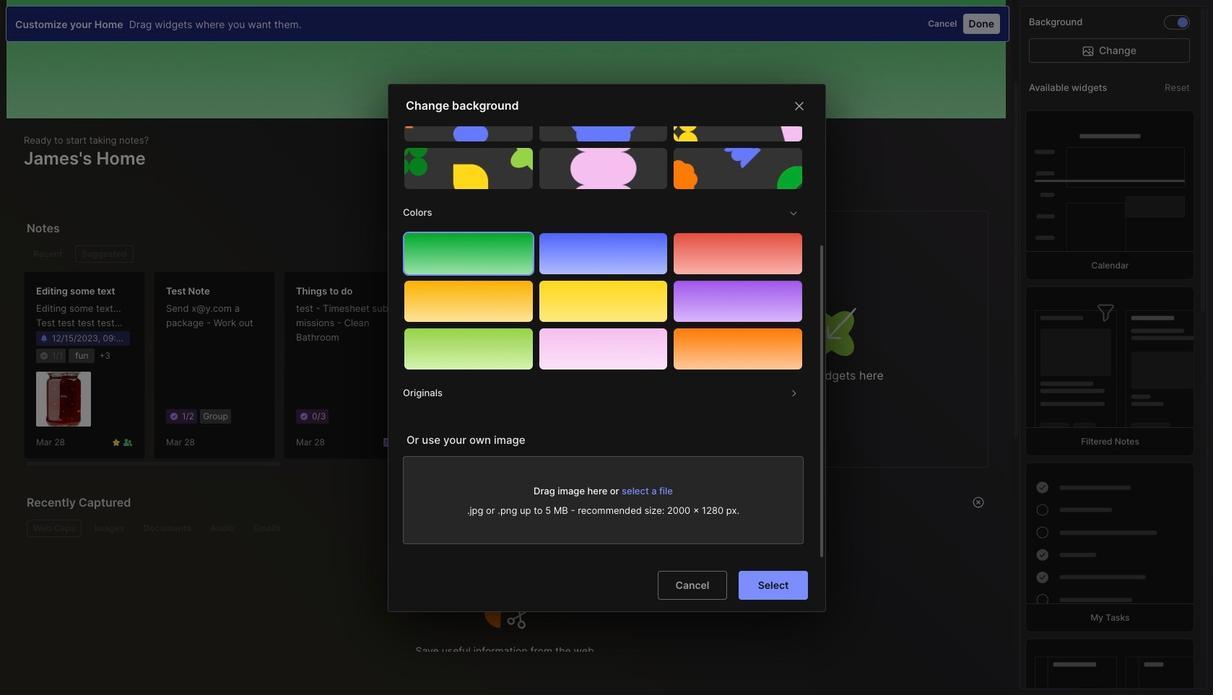 Task type: vqa. For each thing, say whether or not it's contained in the screenshot.
Close icon
yes



Task type: describe. For each thing, give the bounding box(es) containing it.
close image
[[791, 97, 808, 114]]



